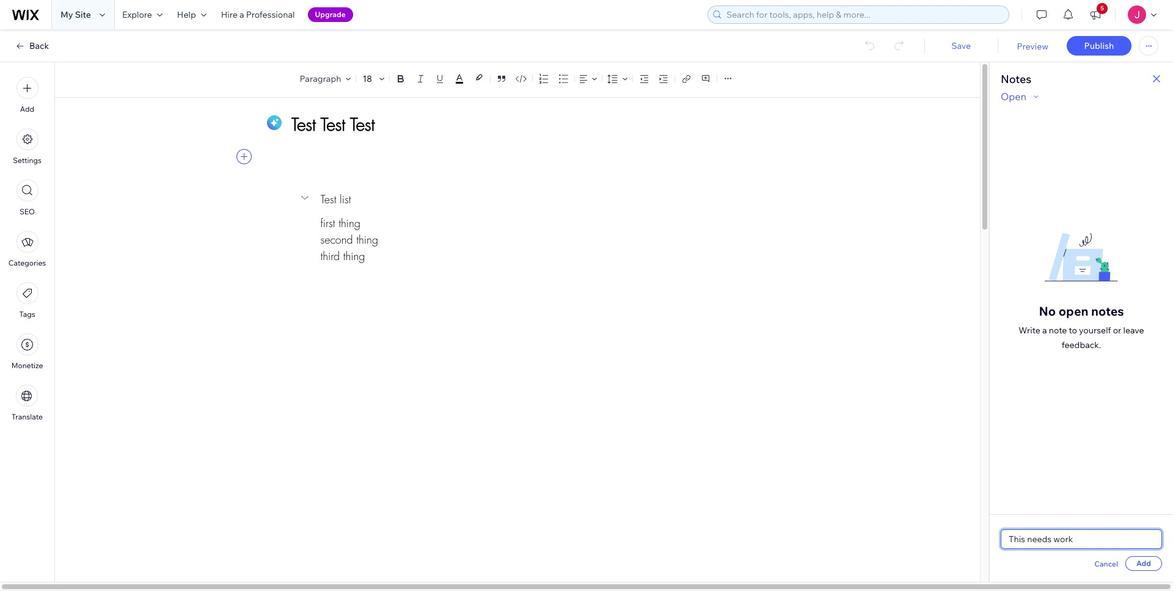 Task type: locate. For each thing, give the bounding box(es) containing it.
upgrade
[[315, 10, 346, 19]]

Font Size field
[[361, 73, 375, 85]]

1 vertical spatial add button
[[1126, 557, 1162, 571]]

0 vertical spatial add
[[20, 104, 34, 114]]

0 horizontal spatial add
[[20, 104, 34, 114]]

0 vertical spatial add button
[[16, 77, 38, 114]]

add button right cancel
[[1126, 557, 1162, 571]]

thing up second on the left top
[[339, 216, 360, 230]]

2 vertical spatial thing
[[343, 249, 365, 263]]

feedback.
[[1062, 339, 1101, 350]]

categories
[[8, 258, 46, 268]]

5
[[1101, 4, 1104, 12]]

add
[[20, 104, 34, 114], [1137, 559, 1151, 568]]

seo
[[20, 207, 35, 216]]

1 horizontal spatial add
[[1137, 559, 1151, 568]]

0 vertical spatial thing
[[339, 216, 360, 230]]

settings
[[13, 156, 41, 165]]

help
[[177, 9, 196, 20]]

add right cancel
[[1137, 559, 1151, 568]]

0 vertical spatial a
[[239, 9, 244, 20]]

hire a professional link
[[214, 0, 302, 29]]

help button
[[170, 0, 214, 29]]

back button
[[15, 40, 49, 51]]

hire
[[221, 9, 238, 20]]

third
[[320, 249, 340, 263]]

settings button
[[13, 128, 41, 165]]

a left note
[[1042, 325, 1047, 336]]

paragraph
[[300, 73, 341, 84]]

1 vertical spatial a
[[1042, 325, 1047, 336]]

write
[[1019, 325, 1041, 336]]

leave
[[1123, 325, 1144, 336]]

a
[[239, 9, 244, 20], [1042, 325, 1047, 336]]

0 horizontal spatial a
[[239, 9, 244, 20]]

a inside the no open notes write a note to yourself or leave feedback.
[[1042, 325, 1047, 336]]

back
[[29, 40, 49, 51]]

1 horizontal spatial add button
[[1126, 557, 1162, 571]]

first
[[320, 216, 335, 230]]

thing
[[339, 216, 360, 230], [356, 233, 378, 247], [343, 249, 365, 263]]

test
[[320, 192, 336, 206]]

test list
[[320, 192, 351, 206]]

1 horizontal spatial a
[[1042, 325, 1047, 336]]

1 vertical spatial add
[[1137, 559, 1151, 568]]

a right hire
[[239, 9, 244, 20]]

add button down back button
[[16, 77, 38, 114]]

cancel button
[[1095, 558, 1118, 569]]

add up settings button
[[20, 104, 34, 114]]

tags
[[19, 310, 35, 319]]

thing right second on the left top
[[356, 233, 378, 247]]

add button
[[16, 77, 38, 114], [1126, 557, 1162, 571]]

to
[[1069, 325, 1077, 336]]

thing right third
[[343, 249, 365, 263]]

second
[[320, 233, 353, 247]]

menu
[[0, 70, 54, 429]]

my
[[60, 9, 73, 20]]



Task type: vqa. For each thing, say whether or not it's contained in the screenshot.
Sidebar element
no



Task type: describe. For each thing, give the bounding box(es) containing it.
1 vertical spatial thing
[[356, 233, 378, 247]]

Add a Catchy Title text field
[[291, 113, 730, 136]]

yourself
[[1079, 325, 1111, 336]]

monetize
[[11, 361, 43, 370]]

categories button
[[8, 231, 46, 268]]

save button
[[937, 40, 986, 51]]

translate button
[[12, 385, 43, 422]]

no
[[1039, 303, 1056, 319]]

save
[[951, 40, 971, 51]]

open
[[1059, 303, 1089, 319]]

no open notes write a note to yourself or leave feedback.
[[1019, 303, 1144, 350]]

or
[[1113, 325, 1122, 336]]

0 horizontal spatial add button
[[16, 77, 38, 114]]

note
[[1049, 325, 1067, 336]]

upgrade button
[[308, 7, 353, 22]]

this
[[1009, 534, 1025, 545]]

Search for tools, apps, help & more... field
[[723, 6, 1005, 23]]

professional
[[246, 9, 295, 20]]

menu containing add
[[0, 70, 54, 429]]

my site
[[60, 9, 91, 20]]

monetize button
[[11, 334, 43, 370]]

site
[[75, 9, 91, 20]]

preview button
[[1017, 41, 1049, 52]]

publish button
[[1067, 36, 1132, 56]]

needs
[[1027, 534, 1052, 545]]

translate
[[12, 412, 43, 422]]

notes
[[1091, 303, 1124, 319]]

publish
[[1084, 40, 1114, 51]]

open
[[1001, 90, 1027, 103]]

seo button
[[16, 180, 38, 216]]

preview
[[1017, 41, 1049, 52]]

this needs work
[[1009, 534, 1073, 545]]

open button
[[1001, 89, 1041, 104]]

paragraph button
[[297, 70, 353, 87]]

tags button
[[16, 282, 38, 319]]

5 button
[[1082, 0, 1109, 29]]

cancel
[[1095, 559, 1118, 569]]

explore
[[122, 9, 152, 20]]

notes
[[1001, 72, 1032, 86]]

hire a professional
[[221, 9, 295, 20]]

first thing second thing third thing
[[320, 216, 378, 263]]

list
[[340, 192, 351, 206]]

work
[[1054, 534, 1073, 545]]



